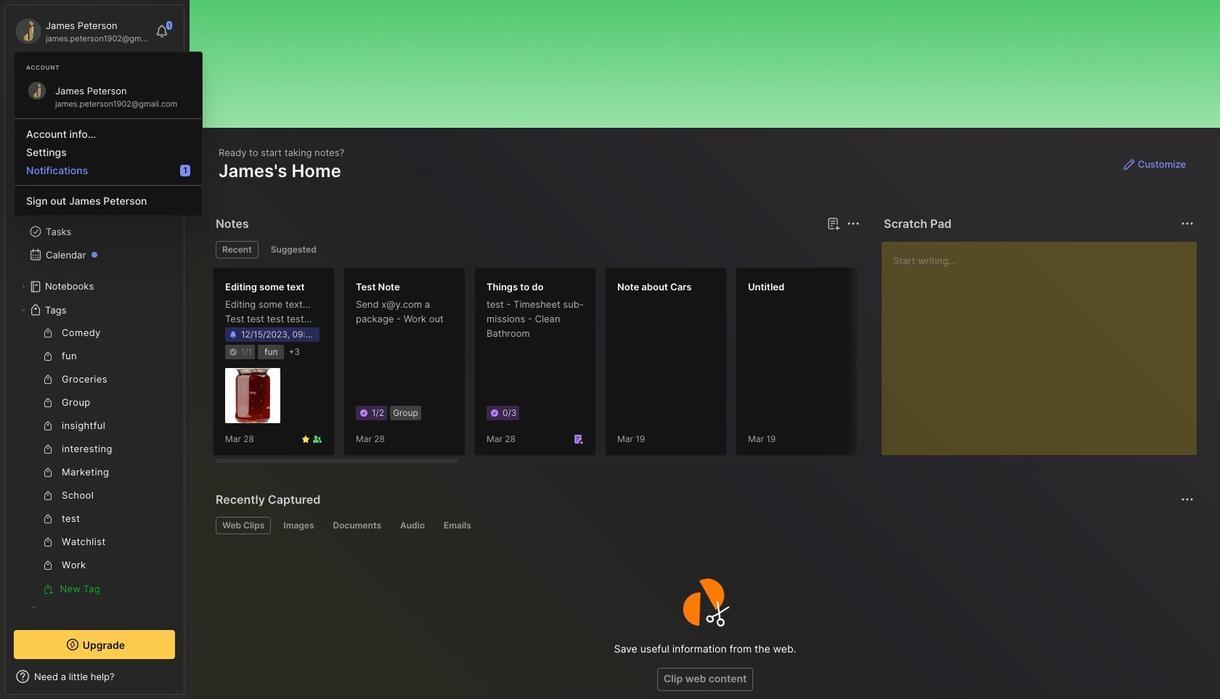 Task type: locate. For each thing, give the bounding box(es) containing it.
None search field
[[40, 72, 162, 89]]

1 vertical spatial tab list
[[216, 517, 1192, 535]]

expand tags image
[[19, 306, 28, 315]]

tree
[[5, 142, 184, 656]]

1 vertical spatial more actions image
[[1179, 491, 1197, 509]]

group inside tree
[[14, 322, 166, 601]]

1 horizontal spatial more actions image
[[1179, 491, 1197, 509]]

tree inside main element
[[5, 142, 184, 656]]

More actions field
[[844, 214, 864, 234], [1178, 214, 1198, 234], [1178, 490, 1198, 510]]

Account field
[[14, 17, 148, 46]]

expand notebooks image
[[19, 283, 28, 291]]

row group
[[213, 267, 1221, 465]]

main element
[[0, 0, 189, 700]]

2 tab list from the top
[[216, 517, 1192, 535]]

more actions image
[[845, 215, 862, 232], [1179, 491, 1197, 509]]

0 vertical spatial tab list
[[216, 241, 858, 259]]

tab list
[[216, 241, 858, 259], [216, 517, 1192, 535]]

click to collapse image
[[183, 673, 194, 690]]

0 vertical spatial more actions image
[[845, 215, 862, 232]]

group
[[14, 322, 166, 601]]

tab
[[216, 241, 258, 259], [264, 241, 323, 259], [216, 517, 271, 535], [277, 517, 321, 535], [327, 517, 388, 535], [394, 517, 432, 535], [437, 517, 478, 535]]



Task type: describe. For each thing, give the bounding box(es) containing it.
none search field inside main element
[[40, 72, 162, 89]]

1 tab list from the top
[[216, 241, 858, 259]]

WHAT'S NEW field
[[5, 666, 184, 689]]

Search text field
[[40, 74, 162, 88]]

Start writing… text field
[[894, 242, 1197, 444]]

more actions image
[[1179, 215, 1197, 232]]

thumbnail image
[[225, 369, 280, 424]]

dropdown list menu
[[15, 113, 202, 210]]

0 horizontal spatial more actions image
[[845, 215, 862, 232]]



Task type: vqa. For each thing, say whether or not it's contained in the screenshot.
list in the "link"
no



